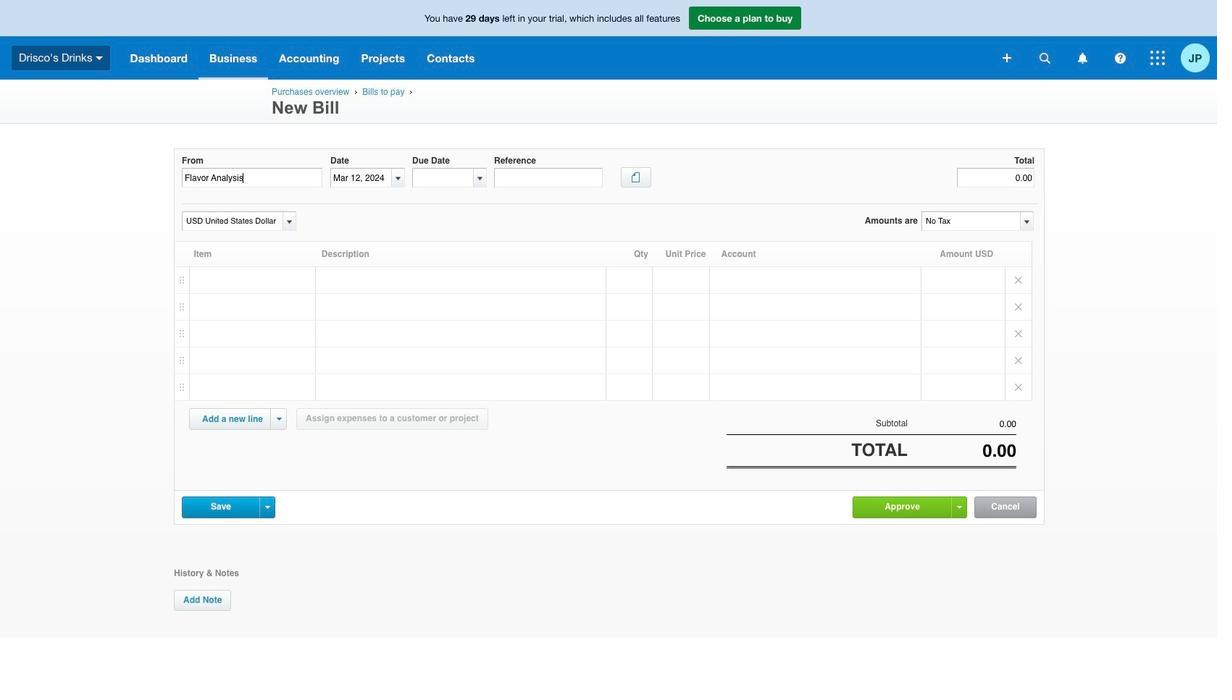 Task type: describe. For each thing, give the bounding box(es) containing it.
2 horizontal spatial svg image
[[1151, 51, 1165, 65]]

1 svg image from the left
[[1039, 53, 1050, 63]]

more add line options... image
[[276, 418, 282, 421]]

2 delete line item image from the top
[[1006, 348, 1032, 374]]

3 svg image from the left
[[1115, 53, 1126, 63]]

2 delete line item image from the top
[[1006, 321, 1032, 347]]



Task type: locate. For each thing, give the bounding box(es) containing it.
1 delete line item image from the top
[[1006, 267, 1032, 293]]

0 horizontal spatial svg image
[[96, 56, 103, 60]]

3 delete line item image from the top
[[1006, 375, 1032, 401]]

delete line item image
[[1006, 294, 1032, 320], [1006, 348, 1032, 374], [1006, 375, 1032, 401]]

0 horizontal spatial svg image
[[1039, 53, 1050, 63]]

banner
[[0, 0, 1217, 80]]

None text field
[[182, 168, 322, 188], [494, 168, 603, 188], [957, 168, 1035, 188], [331, 169, 391, 187], [183, 212, 280, 230], [908, 420, 1017, 430], [182, 168, 322, 188], [494, 168, 603, 188], [957, 168, 1035, 188], [331, 169, 391, 187], [183, 212, 280, 230], [908, 420, 1017, 430]]

1 vertical spatial delete line item image
[[1006, 321, 1032, 347]]

svg image
[[1039, 53, 1050, 63], [1078, 53, 1087, 63], [1115, 53, 1126, 63]]

delete line item image
[[1006, 267, 1032, 293], [1006, 321, 1032, 347]]

1 horizontal spatial svg image
[[1003, 54, 1012, 62]]

0 vertical spatial delete line item image
[[1006, 267, 1032, 293]]

2 horizontal spatial svg image
[[1115, 53, 1126, 63]]

2 vertical spatial delete line item image
[[1006, 375, 1032, 401]]

svg image
[[1151, 51, 1165, 65], [1003, 54, 1012, 62], [96, 56, 103, 60]]

1 horizontal spatial svg image
[[1078, 53, 1087, 63]]

more save options... image
[[265, 506, 270, 509]]

more approve options... image
[[957, 506, 962, 509]]

None text field
[[413, 169, 473, 187], [922, 212, 1020, 230], [908, 441, 1017, 462], [413, 169, 473, 187], [922, 212, 1020, 230], [908, 441, 1017, 462]]

2 svg image from the left
[[1078, 53, 1087, 63]]

0 vertical spatial delete line item image
[[1006, 294, 1032, 320]]

1 vertical spatial delete line item image
[[1006, 348, 1032, 374]]

1 delete line item image from the top
[[1006, 294, 1032, 320]]



Task type: vqa. For each thing, say whether or not it's contained in the screenshot.
AN related to Pay
no



